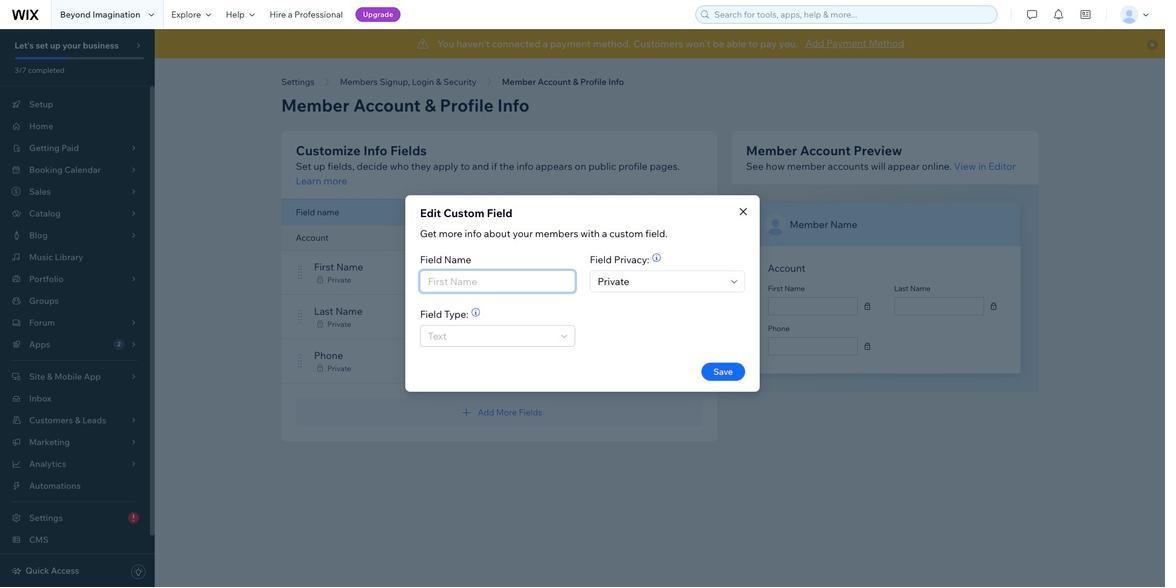 Task type: vqa. For each thing, say whether or not it's contained in the screenshot.
-SELECT TYPE- field
yes



Task type: describe. For each thing, give the bounding box(es) containing it.
E.g. Birth Date field
[[424, 271, 571, 292]]

Search for tools, apps, help & more... field
[[711, 6, 994, 23]]

-Select Type- field
[[424, 326, 558, 347]]



Task type: locate. For each thing, give the bounding box(es) containing it.
None text field
[[772, 298, 854, 315], [899, 298, 980, 315], [772, 298, 854, 315], [899, 298, 980, 315]]

alert
[[155, 29, 1165, 58]]

None field
[[594, 271, 728, 292]]

None text field
[[772, 338, 854, 355]]

sidebar element
[[0, 29, 155, 587]]



